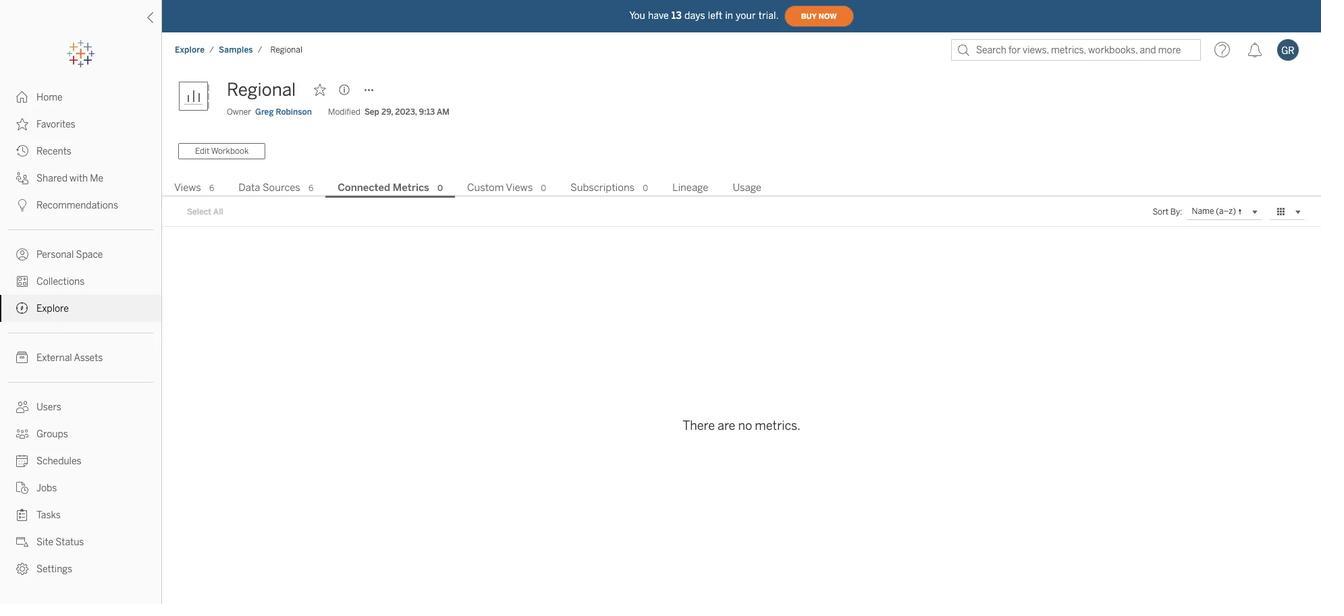 Task type: describe. For each thing, give the bounding box(es) containing it.
navigation panel element
[[0, 41, 161, 583]]

now
[[819, 12, 837, 21]]

users link
[[0, 394, 161, 421]]

samples
[[219, 45, 253, 55]]

29,
[[381, 107, 393, 117]]

connected
[[338, 182, 390, 194]]

6 for data sources
[[309, 184, 313, 193]]

0 for metrics
[[438, 184, 443, 193]]

9:13
[[419, 107, 435, 117]]

external
[[36, 352, 72, 364]]

your
[[736, 10, 756, 21]]

sort by:
[[1153, 207, 1183, 217]]

select all
[[187, 207, 223, 217]]

jobs link
[[0, 475, 161, 502]]

name (a–z)
[[1192, 207, 1236, 216]]

shared with me link
[[0, 165, 161, 192]]

tasks link
[[0, 502, 161, 529]]

edit workbook
[[195, 146, 249, 156]]

data
[[239, 182, 260, 194]]

recommendations link
[[0, 192, 161, 219]]

site
[[36, 537, 53, 548]]

favorites
[[36, 119, 75, 130]]

by text only_f5he34f image for favorites
[[16, 118, 28, 130]]

greg
[[255, 107, 274, 117]]

main navigation. press the up and down arrow keys to access links. element
[[0, 84, 161, 583]]

shared
[[36, 173, 67, 184]]

by text only_f5he34f image for jobs
[[16, 482, 28, 494]]

connected metrics
[[338, 182, 429, 194]]

users
[[36, 402, 61, 413]]

by text only_f5he34f image for home
[[16, 91, 28, 103]]

sep
[[365, 107, 379, 117]]

samples link
[[218, 45, 254, 55]]

am
[[437, 107, 450, 117]]

explore for explore
[[36, 303, 69, 315]]

(a–z)
[[1216, 207, 1236, 216]]

data sources
[[239, 182, 300, 194]]

workbook image
[[178, 76, 219, 117]]

custom views
[[467, 182, 533, 194]]

name (a–z) button
[[1187, 204, 1262, 220]]

there are no metrics.
[[683, 419, 801, 434]]

subscriptions
[[571, 182, 635, 194]]

by text only_f5he34f image for shared with me
[[16, 172, 28, 184]]

custom
[[467, 182, 504, 194]]

regional main content
[[162, 68, 1321, 604]]

jobs
[[36, 483, 57, 494]]

sub-spaces tab list
[[162, 180, 1321, 198]]

favorites link
[[0, 111, 161, 138]]

13
[[672, 10, 682, 21]]

buy now button
[[784, 5, 854, 27]]

lineage
[[673, 182, 709, 194]]

buy
[[801, 12, 817, 21]]

1 views from the left
[[174, 182, 201, 194]]

0 for views
[[541, 184, 546, 193]]

0 vertical spatial regional
[[270, 45, 302, 55]]

settings
[[36, 564, 72, 575]]

groups
[[36, 429, 68, 440]]

collections link
[[0, 268, 161, 295]]

2 views from the left
[[506, 182, 533, 194]]

metrics.
[[755, 419, 801, 434]]

by text only_f5he34f image for external assets
[[16, 352, 28, 364]]

Search for views, metrics, workbooks, and more text field
[[951, 39, 1201, 61]]

owner greg robinson
[[227, 107, 312, 117]]

select all button
[[178, 204, 232, 220]]

metrics
[[393, 182, 429, 194]]

collections
[[36, 276, 85, 288]]

by text only_f5he34f image for explore
[[16, 303, 28, 315]]

home link
[[0, 84, 161, 111]]

personal
[[36, 249, 74, 261]]

regional element
[[266, 45, 306, 55]]



Task type: vqa. For each thing, say whether or not it's contained in the screenshot.


Task type: locate. For each thing, give the bounding box(es) containing it.
by text only_f5he34f image left favorites at the top left of page
[[16, 118, 28, 130]]

external assets
[[36, 352, 103, 364]]

explore link
[[174, 45, 205, 55], [0, 295, 161, 322]]

1 horizontal spatial 6
[[309, 184, 313, 193]]

3 0 from the left
[[643, 184, 648, 193]]

in
[[725, 10, 733, 21]]

0 horizontal spatial views
[[174, 182, 201, 194]]

3 by text only_f5he34f image from the top
[[16, 172, 28, 184]]

by text only_f5he34f image left users
[[16, 401, 28, 413]]

1 horizontal spatial views
[[506, 182, 533, 194]]

explore link down collections
[[0, 295, 161, 322]]

4 by text only_f5he34f image from the top
[[16, 199, 28, 211]]

by text only_f5he34f image for schedules
[[16, 455, 28, 467]]

by text only_f5he34f image inside personal space link
[[16, 248, 28, 261]]

all
[[213, 207, 223, 217]]

1 0 from the left
[[438, 184, 443, 193]]

by text only_f5he34f image left schedules
[[16, 455, 28, 467]]

0 horizontal spatial explore
[[36, 303, 69, 315]]

by text only_f5he34f image inside groups link
[[16, 428, 28, 440]]

0 vertical spatial explore link
[[174, 45, 205, 55]]

0 right custom views
[[541, 184, 546, 193]]

shared with me
[[36, 173, 103, 184]]

by text only_f5he34f image for groups
[[16, 428, 28, 440]]

schedules
[[36, 456, 81, 467]]

by text only_f5he34f image left tasks
[[16, 509, 28, 521]]

6 up all
[[209, 184, 214, 193]]

by text only_f5he34f image inside site status link
[[16, 536, 28, 548]]

by text only_f5he34f image inside explore link
[[16, 303, 28, 315]]

/ right samples at left
[[258, 45, 262, 55]]

by text only_f5he34f image for collections
[[16, 276, 28, 288]]

by text only_f5he34f image inside recents "link"
[[16, 145, 28, 157]]

0 horizontal spatial explore link
[[0, 295, 161, 322]]

edit
[[195, 146, 210, 156]]

by text only_f5he34f image for recents
[[16, 145, 28, 157]]

tasks
[[36, 510, 61, 521]]

there
[[683, 419, 715, 434]]

recents
[[36, 146, 71, 157]]

by text only_f5he34f image
[[16, 145, 28, 157], [16, 303, 28, 315], [16, 352, 28, 364], [16, 536, 28, 548], [16, 563, 28, 575]]

by text only_f5he34f image inside home link
[[16, 91, 28, 103]]

sort
[[1153, 207, 1169, 217]]

5 by text only_f5he34f image from the top
[[16, 248, 28, 261]]

by text only_f5he34f image left the home
[[16, 91, 28, 103]]

by text only_f5he34f image inside favorites link
[[16, 118, 28, 130]]

6
[[209, 184, 214, 193], [309, 184, 313, 193]]

trial.
[[759, 10, 779, 21]]

6 by text only_f5he34f image from the top
[[16, 276, 28, 288]]

1 vertical spatial regional
[[227, 79, 296, 101]]

regional right samples link
[[270, 45, 302, 55]]

0 vertical spatial explore
[[175, 45, 205, 55]]

by text only_f5he34f image for personal space
[[16, 248, 28, 261]]

0
[[438, 184, 443, 193], [541, 184, 546, 193], [643, 184, 648, 193]]

2 by text only_f5he34f image from the top
[[16, 303, 28, 315]]

assets
[[74, 352, 103, 364]]

by text only_f5he34f image left the shared on the left top of the page
[[16, 172, 28, 184]]

workbook
[[211, 146, 249, 156]]

external assets link
[[0, 344, 161, 371]]

robinson
[[276, 107, 312, 117]]

6 for views
[[209, 184, 214, 193]]

7 by text only_f5he34f image from the top
[[16, 401, 28, 413]]

by text only_f5he34f image inside schedules link
[[16, 455, 28, 467]]

usage
[[733, 182, 762, 194]]

schedules link
[[0, 448, 161, 475]]

0 horizontal spatial 6
[[209, 184, 214, 193]]

explore down collections
[[36, 303, 69, 315]]

2023,
[[395, 107, 417, 117]]

by text only_f5he34f image inside settings link
[[16, 563, 28, 575]]

2 0 from the left
[[541, 184, 546, 193]]

explore
[[175, 45, 205, 55], [36, 303, 69, 315]]

home
[[36, 92, 63, 103]]

modified
[[328, 107, 361, 117]]

personal space
[[36, 249, 103, 261]]

by text only_f5he34f image inside jobs link
[[16, 482, 28, 494]]

1 by text only_f5he34f image from the top
[[16, 145, 28, 157]]

grid view image
[[1276, 206, 1288, 218]]

are
[[718, 419, 736, 434]]

by:
[[1171, 207, 1183, 217]]

1 / from the left
[[209, 45, 214, 55]]

by text only_f5he34f image inside external assets link
[[16, 352, 28, 364]]

2 6 from the left
[[309, 184, 313, 193]]

1 by text only_f5he34f image from the top
[[16, 91, 28, 103]]

2 / from the left
[[258, 45, 262, 55]]

6 right "sources"
[[309, 184, 313, 193]]

site status
[[36, 537, 84, 548]]

recents link
[[0, 138, 161, 165]]

5 by text only_f5he34f image from the top
[[16, 563, 28, 575]]

by text only_f5he34f image inside recommendations link
[[16, 199, 28, 211]]

0 horizontal spatial 0
[[438, 184, 443, 193]]

by text only_f5he34f image left jobs
[[16, 482, 28, 494]]

/ left samples link
[[209, 45, 214, 55]]

1 horizontal spatial 0
[[541, 184, 546, 193]]

1 vertical spatial explore link
[[0, 295, 161, 322]]

by text only_f5he34f image left personal
[[16, 248, 28, 261]]

no
[[738, 419, 752, 434]]

by text only_f5he34f image inside collections link
[[16, 276, 28, 288]]

views up select
[[174, 182, 201, 194]]

0 horizontal spatial /
[[209, 45, 214, 55]]

you
[[630, 10, 645, 21]]

by text only_f5he34f image for settings
[[16, 563, 28, 575]]

edit workbook button
[[178, 143, 266, 159]]

explore / samples /
[[175, 45, 262, 55]]

0 right the subscriptions on the left top of page
[[643, 184, 648, 193]]

days
[[685, 10, 706, 21]]

2 horizontal spatial 0
[[643, 184, 648, 193]]

by text only_f5he34f image
[[16, 91, 28, 103], [16, 118, 28, 130], [16, 172, 28, 184], [16, 199, 28, 211], [16, 248, 28, 261], [16, 276, 28, 288], [16, 401, 28, 413], [16, 428, 28, 440], [16, 455, 28, 467], [16, 482, 28, 494], [16, 509, 28, 521]]

1 horizontal spatial explore link
[[174, 45, 205, 55]]

by text only_f5he34f image for recommendations
[[16, 199, 28, 211]]

10 by text only_f5he34f image from the top
[[16, 482, 28, 494]]

by text only_f5he34f image inside shared with me link
[[16, 172, 28, 184]]

1 horizontal spatial explore
[[175, 45, 205, 55]]

me
[[90, 173, 103, 184]]

greg robinson link
[[255, 106, 312, 118]]

0 right metrics
[[438, 184, 443, 193]]

sources
[[263, 182, 300, 194]]

regional inside main content
[[227, 79, 296, 101]]

site status link
[[0, 529, 161, 556]]

by text only_f5he34f image inside "tasks" link
[[16, 509, 28, 521]]

by text only_f5he34f image left collections
[[16, 276, 28, 288]]

3 by text only_f5he34f image from the top
[[16, 352, 28, 364]]

8 by text only_f5he34f image from the top
[[16, 428, 28, 440]]

modified sep 29, 2023, 9:13 am
[[328, 107, 450, 117]]

space
[[76, 249, 103, 261]]

with
[[70, 173, 88, 184]]

1 horizontal spatial /
[[258, 45, 262, 55]]

by text only_f5he34f image inside users link
[[16, 401, 28, 413]]

groups link
[[0, 421, 161, 448]]

recommendations
[[36, 200, 118, 211]]

by text only_f5he34f image for users
[[16, 401, 28, 413]]

2 by text only_f5he34f image from the top
[[16, 118, 28, 130]]

by text only_f5he34f image left recommendations
[[16, 199, 28, 211]]

views
[[174, 182, 201, 194], [506, 182, 533, 194]]

buy now
[[801, 12, 837, 21]]

select
[[187, 207, 211, 217]]

explore inside main navigation. press the up and down arrow keys to access links. element
[[36, 303, 69, 315]]

/
[[209, 45, 214, 55], [258, 45, 262, 55]]

by text only_f5he34f image for site status
[[16, 536, 28, 548]]

status
[[56, 537, 84, 548]]

explore for explore / samples /
[[175, 45, 205, 55]]

1 6 from the left
[[209, 184, 214, 193]]

name
[[1192, 207, 1214, 216]]

personal space link
[[0, 241, 161, 268]]

you have 13 days left in your trial.
[[630, 10, 779, 21]]

by text only_f5he34f image left groups
[[16, 428, 28, 440]]

left
[[708, 10, 723, 21]]

explore left samples at left
[[175, 45, 205, 55]]

explore link left samples at left
[[174, 45, 205, 55]]

4 by text only_f5he34f image from the top
[[16, 536, 28, 548]]

owner
[[227, 107, 251, 117]]

1 vertical spatial explore
[[36, 303, 69, 315]]

9 by text only_f5he34f image from the top
[[16, 455, 28, 467]]

have
[[648, 10, 669, 21]]

regional
[[270, 45, 302, 55], [227, 79, 296, 101]]

settings link
[[0, 556, 161, 583]]

by text only_f5he34f image for tasks
[[16, 509, 28, 521]]

regional up greg at the left top
[[227, 79, 296, 101]]

11 by text only_f5he34f image from the top
[[16, 509, 28, 521]]

views right custom
[[506, 182, 533, 194]]



